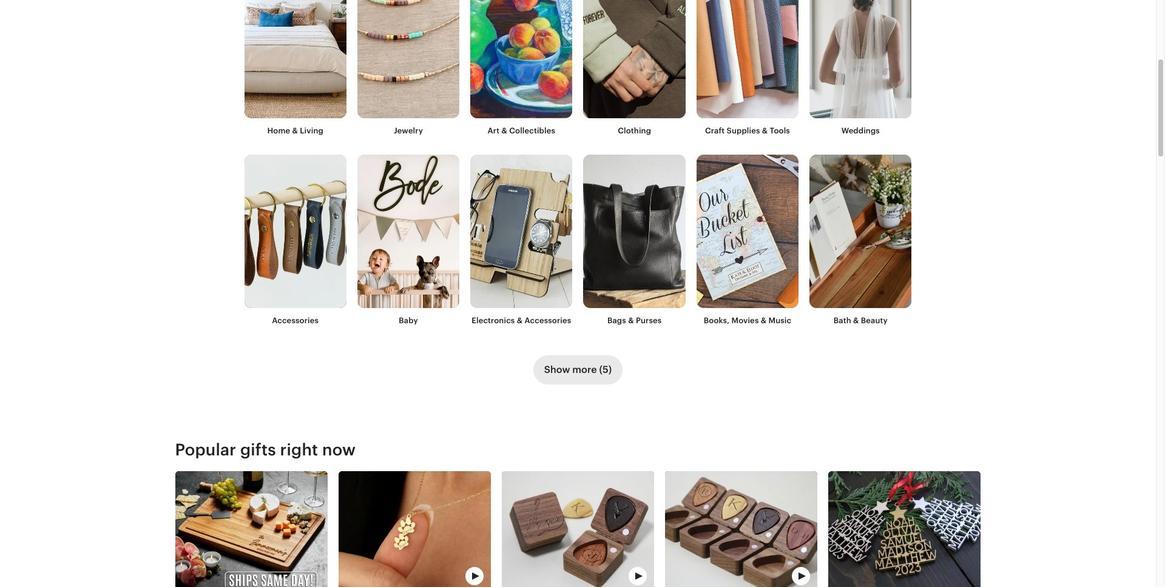 Task type: locate. For each thing, give the bounding box(es) containing it.
bath & beauty image
[[810, 155, 912, 308]]

home & living image
[[244, 0, 346, 119]]

books, movies & music image
[[697, 155, 799, 308]]

paw print name necklace, personalized tiny dog paw necklace, minimalist paw necklace, animal necklace, pet necklace, christmas gift image
[[338, 472, 491, 588]]

weddings image
[[810, 0, 912, 119]]

electronics & accessories image
[[470, 155, 573, 308]]

jewelry image
[[357, 0, 460, 119]]



Task type: describe. For each thing, give the bounding box(es) containing it.
art & collectibles image
[[470, 0, 573, 119]]

clothing image
[[584, 0, 686, 119]]

personalized cutting board wedding gift, bamboo charcuterie board, unique valentines day gift, bridal shower, engraved engagement present, image
[[175, 472, 328, 588]]

craft supplies & tools image
[[697, 0, 799, 119]]

custom wooden guitar picks box,personalized guitar pick box storage,wood guitar plectrum organizer music,gift for guitarist musician image
[[502, 472, 654, 588]]

baby image
[[357, 155, 460, 308]]

accessories image
[[244, 155, 346, 308]]

bags & purses image
[[584, 155, 686, 308]]

family christmas ornament - personalized ornament with names - christmas tree ornament image
[[829, 472, 981, 588]]

personalized wooden guitar picks box,custom engraved guitar pick box storage,guitar plectrum organizer,music gift for guitarist musician image
[[665, 472, 818, 588]]



Task type: vqa. For each thing, say whether or not it's contained in the screenshot.
Art & Collectibles image
yes



